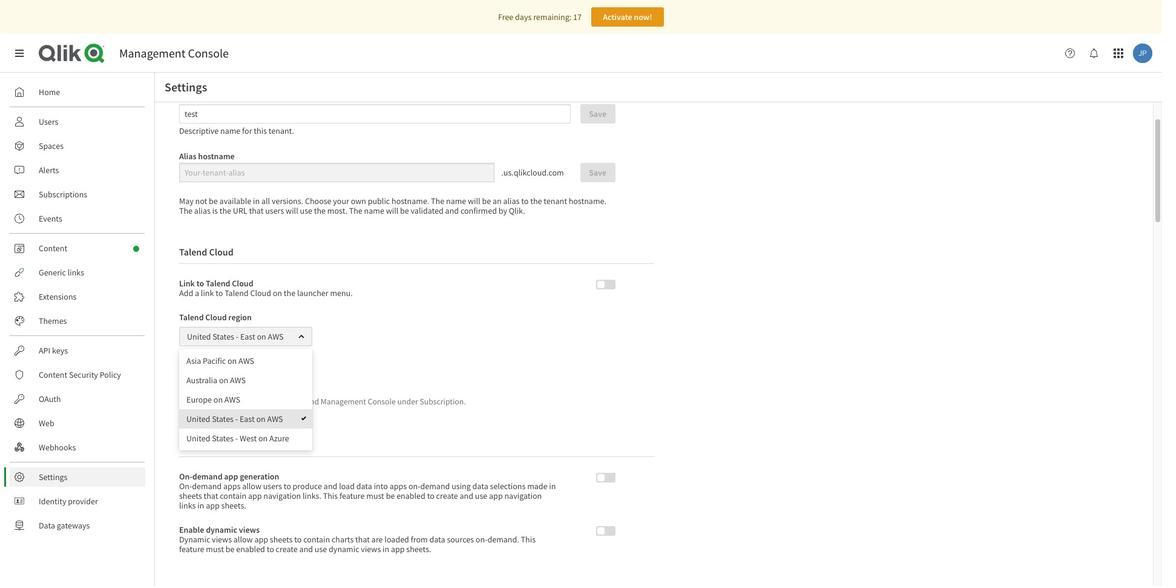 Task type: describe. For each thing, give the bounding box(es) containing it.
east for united states - east on aws option
[[240, 414, 255, 424]]

2 horizontal spatial the
[[431, 196, 445, 206]]

data inside the enable dynamic views dynamic views allow app sheets to contain charts that are loaded from data sources on-demand. this feature must be enabled to create and use dynamic views in app sheets.
[[430, 534, 445, 545]]

activate
[[603, 12, 633, 22]]

on-demand data
[[179, 439, 249, 451]]

activate now! link
[[592, 7, 664, 27]]

generic links link
[[10, 263, 145, 282]]

1 horizontal spatial management
[[321, 396, 366, 407]]

create inside on-demand app generation on-demand apps allow users to produce and load data into apps on-demand using data selections made in sheets that contain app navigation links. this feature must be enabled to create and use app navigation links in app sheets.
[[436, 491, 458, 502]]

data right using
[[473, 481, 488, 492]]

into
[[374, 481, 388, 492]]

demand.
[[488, 534, 519, 545]]

generic links
[[39, 267, 84, 278]]

navigation pane element
[[0, 78, 154, 540]]

free days remaining: 17
[[498, 12, 582, 22]]

cloud for talend cloud account id
[[205, 360, 227, 371]]

a
[[195, 288, 199, 299]]

qlik.
[[509, 205, 525, 216]]

- for united states - east on aws option
[[235, 414, 238, 424]]

the right find at left bottom
[[223, 396, 234, 407]]

generation
[[240, 471, 279, 482]]

links inside navigation pane "element"
[[68, 267, 84, 278]]

themes link
[[10, 311, 145, 331]]

the inside the link to talend cloud add a link to talend cloud on the launcher menu.
[[284, 288, 296, 299]]

load
[[339, 481, 355, 492]]

cloud for talend cloud
[[209, 246, 234, 258]]

an
[[493, 196, 502, 206]]

webhooks
[[39, 442, 76, 453]]

menu.
[[330, 288, 353, 299]]

generic
[[39, 267, 66, 278]]

alerts
[[39, 165, 59, 176]]

sheets. inside on-demand app generation on-demand apps allow users to produce and load data into apps on-demand using data selections made in sheets that contain app navigation links. this feature must be enabled to create and use app navigation links in app sheets.
[[221, 500, 246, 511]]

policy
[[100, 369, 121, 380]]

1 apps from the left
[[223, 481, 241, 492]]

sheets inside on-demand app generation on-demand apps allow users to produce and load data into apps on-demand using data selections made in sheets that contain app navigation links. this feature must be enabled to create and use app navigation links in app sheets.
[[179, 491, 202, 502]]

can
[[194, 396, 206, 407]]

subscriptions
[[39, 189, 87, 200]]

1 horizontal spatial dynamic
[[329, 544, 359, 555]]

tenant.
[[269, 125, 294, 136]]

australia on aws option
[[179, 371, 312, 390]]

on inside united states - east on aws option
[[256, 414, 266, 424]]

display name
[[179, 92, 228, 103]]

themes
[[39, 315, 67, 326]]

links.
[[303, 491, 321, 502]]

the left tenant
[[531, 196, 542, 206]]

content for content
[[39, 243, 67, 254]]

own
[[351, 196, 366, 206]]

api keys
[[39, 345, 68, 356]]

on inside the link to talend cloud add a link to talend cloud on the launcher menu.
[[273, 288, 282, 299]]

events
[[39, 213, 62, 224]]

create inside the enable dynamic views dynamic views allow app sheets to contain charts that are loaded from data sources on-demand. this feature must be enabled to create and use dynamic views in app sheets.
[[276, 544, 298, 555]]

subscriptions link
[[10, 185, 145, 204]]

management console
[[119, 45, 229, 61]]

webhooks link
[[10, 438, 145, 457]]

and left 'load'
[[324, 481, 337, 492]]

management console element
[[119, 45, 229, 61]]

confirmed
[[461, 205, 497, 216]]

this
[[254, 125, 267, 136]]

0 horizontal spatial alias
[[194, 205, 211, 216]]

in right made
[[549, 481, 556, 492]]

region
[[228, 312, 252, 323]]

content security policy link
[[10, 365, 145, 385]]

name left for
[[220, 125, 241, 136]]

asia
[[187, 355, 201, 366]]

united states - east on aws for united states - east on aws option
[[187, 414, 283, 424]]

asia pacific on aws
[[187, 355, 254, 366]]

home
[[39, 87, 60, 97]]

data
[[39, 520, 55, 531]]

.us.qlikcloud.com
[[502, 167, 564, 178]]

hostname
[[198, 151, 235, 162]]

aws up azure
[[267, 414, 283, 424]]

aws inside field
[[268, 331, 284, 342]]

the left most.
[[314, 205, 326, 216]]

Enter Talend Cloud account ID text field
[[179, 375, 312, 395]]

you
[[179, 396, 192, 407]]

1 horizontal spatial the
[[349, 205, 363, 216]]

data gateways link
[[10, 516, 145, 535]]

selections
[[490, 481, 526, 492]]

must inside the enable dynamic views dynamic views allow app sheets to contain charts that are loaded from data sources on-demand. this feature must be enabled to create and use dynamic views in app sheets.
[[206, 544, 224, 555]]

under
[[398, 396, 418, 407]]

add
[[179, 288, 193, 299]]

settings inside settings link
[[39, 472, 68, 483]]

this inside on-demand app generation on-demand apps allow users to produce and load data into apps on-demand using data selections made in sheets that contain app navigation links. this feature must be enabled to create and use app navigation links in app sheets.
[[323, 491, 338, 502]]

united states - west on azure
[[187, 433, 289, 444]]

2 apps from the left
[[390, 481, 407, 492]]

you can find the account id in the talend management console under subscription.
[[179, 396, 466, 407]]

descriptive name for this tenant.
[[179, 125, 294, 136]]

Your-tenant-alias text field
[[179, 163, 495, 182]]

name right your
[[364, 205, 384, 216]]

link
[[201, 288, 214, 299]]

made
[[528, 481, 548, 492]]

alias hostname
[[179, 151, 235, 162]]

home link
[[10, 82, 145, 102]]

spaces link
[[10, 136, 145, 156]]

all
[[262, 196, 270, 206]]

to inside the 'may not be available in all versions. choose your own public hostname. the name will be an alias to the tenant hostname. the alias is the url that users will use the most. the name will be validated and confirmed by qlik.'
[[522, 196, 529, 206]]

- for united states - west on azure option
[[235, 433, 238, 444]]

settings link
[[10, 467, 145, 487]]

days
[[515, 12, 532, 22]]

subscription.
[[420, 396, 466, 407]]

on inside europe on aws 'option'
[[214, 394, 223, 405]]

oauth link
[[10, 389, 145, 409]]

oauth
[[39, 394, 61, 404]]

enable
[[179, 525, 204, 536]]

cloud for talend cloud region
[[205, 312, 227, 323]]

talend cloud account id
[[179, 360, 267, 371]]

aws inside 'option'
[[225, 394, 240, 405]]

free
[[498, 12, 514, 22]]

the up azure
[[283, 396, 294, 407]]

data left into
[[356, 481, 372, 492]]

dynamic
[[179, 534, 210, 545]]

azure
[[269, 433, 289, 444]]

extensions link
[[10, 287, 145, 306]]

on inside the asia pacific on aws option
[[228, 355, 237, 366]]

on- inside on-demand app generation on-demand apps allow users to produce and load data into apps on-demand using data selections made in sheets that contain app navigation links. this feature must be enabled to create and use app navigation links in app sheets.
[[409, 481, 421, 492]]

0 vertical spatial id
[[259, 360, 267, 371]]

allow inside on-demand app generation on-demand apps allow users to produce and load data into apps on-demand using data selections made in sheets that contain app navigation links. this feature must be enabled to create and use app navigation links in app sheets.
[[242, 481, 262, 492]]

security
[[69, 369, 98, 380]]

states for united states - east on aws field
[[213, 331, 234, 342]]

0 horizontal spatial will
[[286, 205, 298, 216]]

australia on aws
[[187, 375, 246, 386]]

europe on aws
[[187, 394, 240, 405]]

feature inside the enable dynamic views dynamic views allow app sheets to contain charts that are loaded from data sources on-demand. this feature must be enabled to create and use dynamic views in app sheets.
[[179, 544, 204, 555]]

not
[[195, 196, 207, 206]]

must inside on-demand app generation on-demand apps allow users to produce and load data into apps on-demand using data selections made in sheets that contain app navigation links. this feature must be enabled to create and use app navigation links in app sheets.
[[367, 491, 384, 502]]

may not be available in all versions. choose your own public hostname. the name will be an alias to the tenant hostname. the alias is the url that users will use the most. the name will be validated and confirmed by qlik.
[[179, 196, 607, 216]]

content link
[[10, 239, 145, 258]]

united for united states - east on aws option
[[187, 414, 210, 424]]

api keys link
[[10, 341, 145, 360]]

be left the an
[[482, 196, 491, 206]]

identity provider
[[39, 496, 98, 507]]

for
[[242, 125, 252, 136]]

use inside the enable dynamic views dynamic views allow app sheets to contain charts that are loaded from data sources on-demand. this feature must be enabled to create and use dynamic views in app sheets.
[[315, 544, 327, 555]]

identity
[[39, 496, 66, 507]]

contain inside on-demand app generation on-demand apps allow users to produce and load data into apps on-demand using data selections made in sheets that contain app navigation links. this feature must be enabled to create and use app navigation links in app sheets.
[[220, 491, 247, 502]]

0 horizontal spatial views
[[212, 534, 232, 545]]

0 horizontal spatial the
[[179, 205, 193, 216]]

talend cloud region
[[179, 312, 252, 323]]

sources
[[447, 534, 474, 545]]



Task type: vqa. For each thing, say whether or not it's contained in the screenshot.
"items"
no



Task type: locate. For each thing, give the bounding box(es) containing it.
2 navigation from the left
[[505, 491, 542, 502]]

states inside united states - east on aws option
[[212, 414, 234, 424]]

console up the display name on the left
[[188, 45, 229, 61]]

- for united states - east on aws field
[[236, 331, 239, 342]]

1 navigation from the left
[[264, 491, 301, 502]]

users inside the 'may not be available in all versions. choose your own public hostname. the name will be an alias to the tenant hostname. the alias is the url that users will use the most. the name will be validated and confirmed by qlik.'
[[265, 205, 284, 216]]

use inside the 'may not be available in all versions. choose your own public hostname. the name will be an alias to the tenant hostname. the alias is the url that users will use the most. the name will be validated and confirmed by qlik.'
[[300, 205, 312, 216]]

content up generic on the top left of the page
[[39, 243, 67, 254]]

on inside australia on aws option
[[219, 375, 228, 386]]

the left confirmed
[[431, 196, 445, 206]]

hostname. right public
[[392, 196, 430, 206]]

be right not
[[209, 196, 218, 206]]

1 vertical spatial enabled
[[236, 544, 265, 555]]

states inside united states - east on aws field
[[213, 331, 234, 342]]

1 vertical spatial sheets.
[[407, 544, 431, 555]]

now!
[[634, 12, 653, 22]]

link to talend cloud add a link to talend cloud on the launcher menu.
[[179, 278, 353, 299]]

east down region
[[240, 331, 255, 342]]

most.
[[327, 205, 348, 216]]

europe on aws option
[[179, 390, 312, 409]]

0 horizontal spatial sheets
[[179, 491, 202, 502]]

will right "all"
[[286, 205, 298, 216]]

allow inside the enable dynamic views dynamic views allow app sheets to contain charts that are loaded from data sources on-demand. this feature must be enabled to create and use dynamic views in app sheets.
[[234, 534, 253, 545]]

data gateways
[[39, 520, 90, 531]]

1 horizontal spatial settings
[[165, 79, 207, 94]]

1 vertical spatial that
[[204, 491, 218, 502]]

links right generic on the top left of the page
[[68, 267, 84, 278]]

this right links. on the bottom left of the page
[[323, 491, 338, 502]]

2 horizontal spatial will
[[468, 196, 481, 206]]

on inside united states - east on aws field
[[257, 331, 266, 342]]

1 horizontal spatial sheets.
[[407, 544, 431, 555]]

asia pacific on aws option
[[179, 351, 312, 371]]

that inside the 'may not be available in all versions. choose your own public hostname. the name will be an alias to the tenant hostname. the alias is the url that users will use the most. the name will be validated and confirmed by qlik.'
[[249, 205, 264, 216]]

1 vertical spatial east
[[240, 414, 255, 424]]

0 vertical spatial create
[[436, 491, 458, 502]]

enabled inside on-demand app generation on-demand apps allow users to produce and load data into apps on-demand using data selections made in sheets that contain app navigation links. this feature must be enabled to create and use app navigation links in app sheets.
[[397, 491, 426, 502]]

list box
[[179, 349, 312, 451]]

0 vertical spatial sheets.
[[221, 500, 246, 511]]

settings down management console element on the top left of the page
[[165, 79, 207, 94]]

users inside on-demand app generation on-demand apps allow users to produce and load data into apps on-demand using data selections made in sheets that contain app navigation links. this feature must be enabled to create and use app navigation links in app sheets.
[[263, 481, 282, 492]]

be inside on-demand app generation on-demand apps allow users to produce and load data into apps on-demand using data selections made in sheets that contain app navigation links. this feature must be enabled to create and use app navigation links in app sheets.
[[386, 491, 395, 502]]

navigation up the demand.
[[505, 491, 542, 502]]

choose
[[305, 196, 332, 206]]

feature down enable
[[179, 544, 204, 555]]

on- for on-demand data
[[179, 439, 194, 451]]

2 hostname. from the left
[[569, 196, 607, 206]]

0 horizontal spatial feature
[[179, 544, 204, 555]]

1 horizontal spatial use
[[315, 544, 327, 555]]

be right dynamic
[[226, 544, 235, 555]]

united states - east on aws option
[[179, 409, 312, 429]]

1 vertical spatial -
[[235, 414, 238, 424]]

aws up australia on aws option
[[239, 355, 254, 366]]

users link
[[10, 112, 145, 131]]

views
[[239, 525, 260, 536], [212, 534, 232, 545], [361, 544, 381, 555]]

aws down talend cloud account id
[[230, 375, 246, 386]]

in inside the enable dynamic views dynamic views allow app sheets to contain charts that are loaded from data sources on-demand. this feature must be enabled to create and use dynamic views in app sheets.
[[383, 544, 389, 555]]

find
[[208, 396, 221, 407]]

1 horizontal spatial this
[[521, 534, 536, 545]]

be
[[209, 196, 218, 206], [482, 196, 491, 206], [400, 205, 409, 216], [386, 491, 395, 502], [226, 544, 235, 555]]

enabled right dynamic
[[236, 544, 265, 555]]

united for united states - east on aws field
[[187, 331, 211, 342]]

in inside the 'may not be available in all versions. choose your own public hostname. the name will be an alias to the tenant hostname. the alias is the url that users will use the most. the name will be validated and confirmed by qlik.'
[[253, 196, 260, 206]]

states left west at the bottom
[[212, 433, 234, 444]]

that up enable
[[204, 491, 218, 502]]

be left validated
[[400, 205, 409, 216]]

0 vertical spatial must
[[367, 491, 384, 502]]

states for united states - west on azure option
[[212, 433, 234, 444]]

0 horizontal spatial console
[[188, 45, 229, 61]]

east up west at the bottom
[[240, 414, 255, 424]]

1 horizontal spatial views
[[239, 525, 260, 536]]

0 horizontal spatial sheets.
[[221, 500, 246, 511]]

0 horizontal spatial on-
[[409, 481, 421, 492]]

2 content from the top
[[39, 369, 67, 380]]

list box containing asia pacific on aws
[[179, 349, 312, 451]]

0 vertical spatial users
[[265, 205, 284, 216]]

this right the demand.
[[521, 534, 536, 545]]

on up the asia pacific on aws option at the bottom left of the page
[[257, 331, 266, 342]]

states down find at left bottom
[[212, 414, 234, 424]]

1 hostname. from the left
[[392, 196, 430, 206]]

that left are
[[355, 534, 370, 545]]

1 vertical spatial united states - east on aws
[[187, 414, 283, 424]]

enabled right into
[[397, 491, 426, 502]]

0 vertical spatial allow
[[242, 481, 262, 492]]

0 horizontal spatial navigation
[[264, 491, 301, 502]]

1 horizontal spatial feature
[[340, 491, 365, 502]]

0 horizontal spatial this
[[323, 491, 338, 502]]

users
[[265, 205, 284, 216], [263, 481, 282, 492]]

1 content from the top
[[39, 243, 67, 254]]

east for united states - east on aws field
[[240, 331, 255, 342]]

1 vertical spatial id
[[265, 396, 273, 407]]

1 vertical spatial states
[[212, 414, 234, 424]]

the
[[431, 196, 445, 206], [179, 205, 193, 216], [349, 205, 363, 216]]

1 horizontal spatial navigation
[[505, 491, 542, 502]]

2 vertical spatial use
[[315, 544, 327, 555]]

united
[[187, 331, 211, 342], [187, 414, 210, 424], [187, 433, 210, 444]]

on- right sources in the bottom of the page
[[476, 534, 488, 545]]

0 horizontal spatial enabled
[[236, 544, 265, 555]]

data right from
[[430, 534, 445, 545]]

this inside the enable dynamic views dynamic views allow app sheets to contain charts that are loaded from data sources on-demand. this feature must be enabled to create and use dynamic views in app sheets.
[[521, 534, 536, 545]]

0 vertical spatial use
[[300, 205, 312, 216]]

and left charts
[[299, 544, 313, 555]]

- down region
[[236, 331, 239, 342]]

1 horizontal spatial hostname.
[[569, 196, 607, 206]]

1 vertical spatial create
[[276, 544, 298, 555]]

alias
[[503, 196, 520, 206], [194, 205, 211, 216]]

0 vertical spatial states
[[213, 331, 234, 342]]

0 vertical spatial contain
[[220, 491, 247, 502]]

2 horizontal spatial views
[[361, 544, 381, 555]]

close sidebar menu image
[[15, 48, 24, 58]]

to
[[522, 196, 529, 206], [197, 278, 204, 289], [216, 288, 223, 299], [284, 481, 291, 492], [427, 491, 435, 502], [294, 534, 302, 545], [267, 544, 274, 555]]

talend
[[179, 246, 207, 258], [206, 278, 230, 289], [225, 288, 249, 299], [179, 312, 204, 323], [179, 360, 204, 371], [296, 396, 319, 407]]

and inside the 'may not be available in all versions. choose your own public hostname. the name will be an alias to the tenant hostname. the alias is the url that users will use the most. the name will be validated and confirmed by qlik.'
[[445, 205, 459, 216]]

provider
[[68, 496, 98, 507]]

from
[[411, 534, 428, 545]]

gateways
[[57, 520, 90, 531]]

east inside field
[[240, 331, 255, 342]]

1 vertical spatial on-
[[476, 534, 488, 545]]

sheets. down "generation"
[[221, 500, 246, 511]]

0 horizontal spatial must
[[206, 544, 224, 555]]

apps right into
[[390, 481, 407, 492]]

1 vertical spatial console
[[368, 396, 396, 407]]

0 horizontal spatial create
[[276, 544, 298, 555]]

will left the an
[[468, 196, 481, 206]]

united states - east on aws inside field
[[187, 331, 284, 342]]

activate now!
[[603, 12, 653, 22]]

1 vertical spatial contain
[[303, 534, 330, 545]]

0 horizontal spatial settings
[[39, 472, 68, 483]]

in down enter talend cloud account id text field
[[274, 396, 281, 407]]

united states - east on aws down region
[[187, 331, 284, 342]]

1 horizontal spatial contain
[[303, 534, 330, 545]]

- inside field
[[236, 331, 239, 342]]

1 horizontal spatial enabled
[[397, 491, 426, 502]]

use left most.
[[300, 205, 312, 216]]

united for united states - west on azure option
[[187, 433, 210, 444]]

be up loaded
[[386, 491, 395, 502]]

on- for on-demand app generation on-demand apps allow users to produce and load data into apps on-demand using data selections made in sheets that contain app navigation links. this feature must be enabled to create and use app navigation links in app sheets.
[[179, 471, 192, 482]]

on inside united states - west on azure option
[[259, 433, 268, 444]]

allow
[[242, 481, 262, 492], [234, 534, 253, 545]]

0 vertical spatial management
[[119, 45, 186, 61]]

events link
[[10, 209, 145, 228]]

and inside the enable dynamic views dynamic views allow app sheets to contain charts that are loaded from data sources on-demand. this feature must be enabled to create and use dynamic views in app sheets.
[[299, 544, 313, 555]]

use inside on-demand app generation on-demand apps allow users to produce and load data into apps on-demand using data selections made in sheets that contain app navigation links. this feature must be enabled to create and use app navigation links in app sheets.
[[475, 491, 488, 502]]

states inside united states - west on azure option
[[212, 433, 234, 444]]

identity provider link
[[10, 492, 145, 511]]

1 vertical spatial management
[[321, 396, 366, 407]]

0 vertical spatial united states - east on aws
[[187, 331, 284, 342]]

in left "all"
[[253, 196, 260, 206]]

web link
[[10, 414, 145, 433]]

account
[[228, 360, 257, 371], [236, 396, 264, 407]]

sheets. right are
[[407, 544, 431, 555]]

settings up identity
[[39, 472, 68, 483]]

public
[[368, 196, 390, 206]]

on-
[[179, 439, 194, 451], [179, 471, 192, 482], [179, 481, 192, 492]]

1 horizontal spatial console
[[368, 396, 396, 407]]

your
[[333, 196, 349, 206]]

states for united states - east on aws option
[[212, 414, 234, 424]]

United States - East on AWS field
[[179, 327, 312, 346]]

web
[[39, 418, 54, 429]]

0 vertical spatial on-
[[409, 481, 421, 492]]

new connector image
[[133, 246, 139, 252]]

in left from
[[383, 544, 389, 555]]

contain left charts
[[303, 534, 330, 545]]

hostname. right tenant
[[569, 196, 607, 206]]

united states - east on aws up united states - west on azure
[[187, 414, 283, 424]]

2 horizontal spatial that
[[355, 534, 370, 545]]

that inside on-demand app generation on-demand apps allow users to produce and load data into apps on-demand using data selections made in sheets that contain app navigation links. this feature must be enabled to create and use app navigation links in app sheets.
[[204, 491, 218, 502]]

id up enter talend cloud account id text field
[[259, 360, 267, 371]]

name right display
[[208, 92, 228, 103]]

united states - east on aws inside option
[[187, 414, 283, 424]]

may
[[179, 196, 194, 206]]

1 horizontal spatial must
[[367, 491, 384, 502]]

1 horizontal spatial sheets
[[270, 534, 293, 545]]

alerts link
[[10, 160, 145, 180]]

versions.
[[272, 196, 303, 206]]

1 vertical spatial content
[[39, 369, 67, 380]]

contain inside the enable dynamic views dynamic views allow app sheets to contain charts that are loaded from data sources on-demand. this feature must be enabled to create and use dynamic views in app sheets.
[[303, 534, 330, 545]]

content down api keys
[[39, 369, 67, 380]]

on- up enable
[[179, 481, 192, 492]]

that inside the enable dynamic views dynamic views allow app sheets to contain charts that are loaded from data sources on-demand. this feature must be enabled to create and use dynamic views in app sheets.
[[355, 534, 370, 545]]

on right the can
[[214, 394, 223, 405]]

1 vertical spatial allow
[[234, 534, 253, 545]]

united states - east on aws for united states - east on aws field
[[187, 331, 284, 342]]

0 vertical spatial enabled
[[397, 491, 426, 502]]

1 horizontal spatial that
[[249, 205, 264, 216]]

0 horizontal spatial that
[[204, 491, 218, 502]]

on left launcher
[[273, 288, 282, 299]]

states
[[213, 331, 234, 342], [212, 414, 234, 424], [212, 433, 234, 444]]

console left under
[[368, 396, 396, 407]]

the right most.
[[349, 205, 363, 216]]

display
[[179, 92, 206, 103]]

1 on- from the top
[[179, 439, 194, 451]]

0 vertical spatial that
[[249, 205, 264, 216]]

remaining:
[[534, 12, 572, 22]]

1 vertical spatial account
[[236, 396, 264, 407]]

dynamic left are
[[329, 544, 359, 555]]

aws up the asia pacific on aws option at the bottom left of the page
[[268, 331, 284, 342]]

the
[[531, 196, 542, 206], [220, 205, 231, 216], [314, 205, 326, 216], [284, 288, 296, 299], [223, 396, 234, 407], [283, 396, 294, 407]]

will
[[468, 196, 481, 206], [286, 205, 298, 216], [386, 205, 399, 216]]

0 vertical spatial dynamic
[[206, 525, 237, 536]]

demand
[[194, 439, 229, 451], [192, 471, 223, 482], [192, 481, 222, 492], [421, 481, 450, 492]]

on-demand app generation on-demand apps allow users to produce and load data into apps on-demand using data selections made in sheets that contain app navigation links. this feature must be enabled to create and use app navigation links in app sheets.
[[179, 471, 556, 511]]

united inside field
[[187, 331, 211, 342]]

the left not
[[179, 205, 193, 216]]

2 vertical spatial that
[[355, 534, 370, 545]]

account down enter talend cloud account id text field
[[236, 396, 264, 407]]

allow right dynamic
[[234, 534, 253, 545]]

use right using
[[475, 491, 488, 502]]

id down enter talend cloud account id text field
[[265, 396, 273, 407]]

alias left is
[[194, 205, 211, 216]]

is
[[212, 205, 218, 216]]

loaded
[[385, 534, 409, 545]]

name
[[208, 92, 228, 103], [220, 125, 241, 136], [446, 196, 466, 206], [364, 205, 384, 216]]

using
[[452, 481, 471, 492]]

links inside on-demand app generation on-demand apps allow users to produce and load data into apps on-demand using data selections made in sheets that contain app navigation links. this feature must be enabled to create and use app navigation links in app sheets.
[[179, 500, 196, 511]]

0 vertical spatial east
[[240, 331, 255, 342]]

1 vertical spatial dynamic
[[329, 544, 359, 555]]

0 horizontal spatial hostname.
[[392, 196, 430, 206]]

0 horizontal spatial apps
[[223, 481, 241, 492]]

on- down the you
[[179, 439, 194, 451]]

views right dynamic
[[212, 534, 232, 545]]

1 horizontal spatial will
[[386, 205, 399, 216]]

api
[[39, 345, 50, 356]]

apps
[[223, 481, 241, 492], [390, 481, 407, 492]]

1 horizontal spatial links
[[179, 500, 196, 511]]

account up enter talend cloud account id text field
[[228, 360, 257, 371]]

link
[[179, 278, 195, 289]]

0 vertical spatial feature
[[340, 491, 365, 502]]

feature inside on-demand app generation on-demand apps allow users to produce and load data into apps on-demand using data selections made in sheets that contain app navigation links. this feature must be enabled to create and use app navigation links in app sheets.
[[340, 491, 365, 502]]

content
[[39, 243, 67, 254], [39, 369, 67, 380]]

on up west at the bottom
[[256, 414, 266, 424]]

None text field
[[179, 104, 571, 124]]

spaces
[[39, 140, 64, 151]]

pacific
[[203, 355, 226, 366]]

on right pacific
[[228, 355, 237, 366]]

the right is
[[220, 205, 231, 216]]

use left charts
[[315, 544, 327, 555]]

0 vertical spatial account
[[228, 360, 257, 371]]

1 vertical spatial this
[[521, 534, 536, 545]]

0 horizontal spatial use
[[300, 205, 312, 216]]

name right validated
[[446, 196, 466, 206]]

- left west at the bottom
[[235, 433, 238, 444]]

users left produce
[[263, 481, 282, 492]]

produce
[[293, 481, 322, 492]]

1 vertical spatial sheets
[[270, 534, 293, 545]]

- up united states - west on azure
[[235, 414, 238, 424]]

data down united states - east on aws option
[[231, 439, 249, 451]]

links up enable
[[179, 500, 196, 511]]

available
[[220, 196, 251, 206]]

0 vertical spatial united
[[187, 331, 211, 342]]

descriptive
[[179, 125, 219, 136]]

sheets inside the enable dynamic views dynamic views allow app sheets to contain charts that are loaded from data sources on-demand. this feature must be enabled to create and use dynamic views in app sheets.
[[270, 534, 293, 545]]

sheets.
[[221, 500, 246, 511], [407, 544, 431, 555]]

in up enable
[[198, 500, 204, 511]]

australia
[[187, 375, 217, 386]]

use
[[300, 205, 312, 216], [475, 491, 488, 502], [315, 544, 327, 555]]

europe
[[187, 394, 212, 405]]

on- inside the enable dynamic views dynamic views allow app sheets to contain charts that are loaded from data sources on-demand. this feature must be enabled to create and use dynamic views in app sheets.
[[476, 534, 488, 545]]

on
[[273, 288, 282, 299], [257, 331, 266, 342], [228, 355, 237, 366], [219, 375, 228, 386], [214, 394, 223, 405], [256, 414, 266, 424], [259, 433, 268, 444]]

views left loaded
[[361, 544, 381, 555]]

2 horizontal spatial use
[[475, 491, 488, 502]]

1 horizontal spatial apps
[[390, 481, 407, 492]]

content for content security policy
[[39, 369, 67, 380]]

create up sources in the bottom of the page
[[436, 491, 458, 502]]

sheets. inside the enable dynamic views dynamic views allow app sheets to contain charts that are loaded from data sources on-demand. this feature must be enabled to create and use dynamic views in app sheets.
[[407, 544, 431, 555]]

create left charts
[[276, 544, 298, 555]]

alias
[[179, 151, 197, 162]]

3 on- from the top
[[179, 481, 192, 492]]

views down "generation"
[[239, 525, 260, 536]]

be inside the enable dynamic views dynamic views allow app sheets to contain charts that are loaded from data sources on-demand. this feature must be enabled to create and use dynamic views in app sheets.
[[226, 544, 235, 555]]

and right validated
[[445, 205, 459, 216]]

0 horizontal spatial links
[[68, 267, 84, 278]]

app
[[224, 471, 238, 482], [248, 491, 262, 502], [489, 491, 503, 502], [206, 500, 220, 511], [255, 534, 268, 545], [391, 544, 405, 555]]

validated
[[411, 205, 444, 216]]

1 vertical spatial united
[[187, 414, 210, 424]]

united states - west on azure option
[[179, 429, 312, 448]]

2 vertical spatial -
[[235, 433, 238, 444]]

dynamic right enable
[[206, 525, 237, 536]]

0 vertical spatial links
[[68, 267, 84, 278]]

content security policy
[[39, 369, 121, 380]]

2 on- from the top
[[179, 471, 192, 482]]

0 horizontal spatial contain
[[220, 491, 247, 502]]

on- right into
[[409, 481, 421, 492]]

0 vertical spatial console
[[188, 45, 229, 61]]

will left validated
[[386, 205, 399, 216]]

sheets
[[179, 491, 202, 502], [270, 534, 293, 545]]

enabled inside the enable dynamic views dynamic views allow app sheets to contain charts that are loaded from data sources on-demand. this feature must be enabled to create and use dynamic views in app sheets.
[[236, 544, 265, 555]]

alias right the an
[[503, 196, 520, 206]]

on down talend cloud account id
[[219, 375, 228, 386]]

on- down on-demand data at bottom left
[[179, 471, 192, 482]]

0 vertical spatial this
[[323, 491, 338, 502]]

1 horizontal spatial on-
[[476, 534, 488, 545]]

1 vertical spatial use
[[475, 491, 488, 502]]

and left selections
[[460, 491, 474, 502]]

1 vertical spatial must
[[206, 544, 224, 555]]

users
[[39, 116, 58, 127]]

that right url
[[249, 205, 264, 216]]

1 vertical spatial settings
[[39, 472, 68, 483]]

1 horizontal spatial alias
[[503, 196, 520, 206]]

states down talend cloud region
[[213, 331, 234, 342]]

2 vertical spatial states
[[212, 433, 234, 444]]

by
[[499, 205, 507, 216]]

1 horizontal spatial create
[[436, 491, 458, 502]]

0 horizontal spatial management
[[119, 45, 186, 61]]

0 vertical spatial settings
[[165, 79, 207, 94]]

aws right find at left bottom
[[225, 394, 240, 405]]

feature left into
[[340, 491, 365, 502]]

east inside option
[[240, 414, 255, 424]]

enabled
[[397, 491, 426, 502], [236, 544, 265, 555]]

0 vertical spatial -
[[236, 331, 239, 342]]



